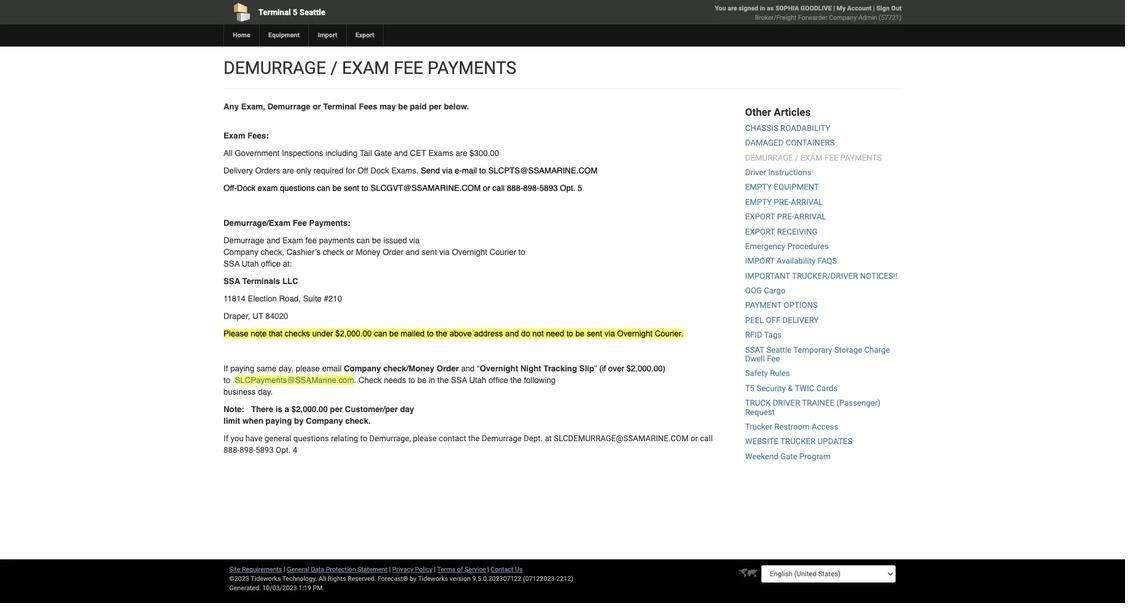 Task type: vqa. For each thing, say whether or not it's contained in the screenshot.
doing
no



Task type: locate. For each thing, give the bounding box(es) containing it.
over
[[608, 364, 624, 373]]

ssa up 11814
[[224, 276, 240, 286]]

to inside if you have general questions relating to demurrage, please contact the demurrage dept. at slcdemurrage@ssamarine.com or call 888-898-5893 opt. 4
[[360, 434, 367, 443]]

out
[[891, 5, 902, 12]]

1 horizontal spatial .
[[354, 375, 356, 385]]

demurrage down equipment link
[[224, 58, 326, 78]]

1 vertical spatial dock
[[237, 183, 256, 193]]

rfid tags link
[[745, 330, 782, 340]]

1 horizontal spatial opt.
[[560, 183, 575, 193]]

exam up cashier's
[[282, 236, 303, 245]]

2 horizontal spatial demurrage
[[482, 434, 522, 443]]

call
[[493, 183, 505, 193], [700, 434, 713, 443]]

terminal 5 seattle link
[[224, 0, 496, 24]]

are right the you
[[728, 5, 737, 12]]

exam inside "other articles chassis roadability damaged containers demurrage / exam fee payments driver instructions empty equipment empty pre-arrival export pre-arrival export receiving emergency procedures import availability faqs important trucker/driver notices!! oog cargo payment options peel off delivery rfid tags ssat seattle temporary storage charge dwell fee safety rules t5 security & twic cards truck driver trainee (passenger) request trucker restroom access website trucker updates weekend gate program"
[[800, 153, 823, 162]]

demurrage down the "demurrage/exam"
[[224, 236, 264, 245]]

company down my
[[829, 14, 857, 22]]

0 vertical spatial in
[[760, 5, 765, 12]]

exam inside 'demurrage and exam fee payments can be issued via company check, cashier's check or money order and sent via overnight courier to ssa utah office at:'
[[282, 236, 303, 245]]

please inside if you have general questions relating to demurrage, please contact the demurrage dept. at slcdemurrage@ssamarine.com or call 888-898-5893 opt. 4
[[413, 434, 437, 443]]

a
[[285, 405, 289, 414]]

signed
[[739, 5, 758, 12]]

. up business
[[233, 375, 235, 385]]

is
[[276, 405, 282, 414]]

1 vertical spatial fee
[[825, 153, 838, 162]]

0 vertical spatial paying
[[230, 364, 254, 373]]

seattle down tags
[[766, 345, 792, 354]]

2 if from the top
[[224, 434, 229, 443]]

export up export receiving link
[[745, 212, 775, 221]]

1 vertical spatial fee
[[767, 354, 780, 363]]

to down check.
[[360, 434, 367, 443]]

opt. inside if you have general questions relating to demurrage, please contact the demurrage dept. at slcdemurrage@ssamarine.com or call 888-898-5893 opt. 4
[[276, 445, 291, 455]]

5 up equipment
[[293, 8, 298, 17]]

5 inside terminal 5 seattle link
[[293, 8, 298, 17]]

0 vertical spatial dock
[[371, 166, 389, 175]]

reserved.
[[348, 575, 376, 583]]

seattle inside "other articles chassis roadability damaged containers demurrage / exam fee payments driver instructions empty equipment empty pre-arrival export pre-arrival export receiving emergency procedures import availability faqs important trucker/driver notices!! oog cargo payment options peel off delivery rfid tags ssat seattle temporary storage charge dwell fee safety rules t5 security & twic cards truck driver trainee (passenger) request trucker restroom access website trucker updates weekend gate program"
[[766, 345, 792, 354]]

1 horizontal spatial all
[[319, 575, 326, 583]]

1 vertical spatial empty
[[745, 197, 772, 206]]

peel
[[745, 315, 764, 325]]

opt. left '4'
[[276, 445, 291, 455]]

1 horizontal spatial seattle
[[766, 345, 792, 354]]

1 horizontal spatial $2,000.00
[[335, 329, 372, 338]]

fee
[[305, 236, 317, 245]]

overnight inside if paying same day, please email company check/money order and " overnight night tracking slip " (if over $2,000.00) to . slcpayments@ssamarine.com . check needs to be in the ssa utah office the following business day.
[[480, 364, 518, 373]]

1 empty from the top
[[745, 182, 772, 192]]

truck driver trainee (passenger) request link
[[745, 398, 881, 417]]

arrival up receiving
[[794, 212, 826, 221]]

be right need
[[576, 329, 585, 338]]

0 vertical spatial 898-
[[523, 183, 540, 193]]

1 horizontal spatial dock
[[371, 166, 389, 175]]

1 horizontal spatial utah
[[469, 375, 486, 385]]

0 vertical spatial exam
[[224, 131, 245, 140]]

seattle up the import at left top
[[300, 8, 325, 17]]

1 vertical spatial payments
[[840, 153, 882, 162]]

safety rules link
[[745, 369, 790, 378]]

terminal left fees
[[323, 102, 357, 111]]

export
[[745, 212, 775, 221], [745, 227, 775, 236]]

trucker/driver
[[792, 271, 858, 280]]

questions up '4'
[[293, 434, 329, 443]]

.
[[233, 375, 235, 385], [354, 375, 356, 385]]

office inside if paying same day, please email company check/money order and " overnight night tracking slip " (if over $2,000.00) to . slcpayments@ssamarine.com . check needs to be in the ssa utah office the following business day.
[[489, 375, 508, 385]]

2 vertical spatial are
[[282, 166, 294, 175]]

demurrage inside "other articles chassis roadability damaged containers demurrage / exam fee payments driver instructions empty equipment empty pre-arrival export pre-arrival export receiving emergency procedures import availability faqs important trucker/driver notices!! oog cargo payment options peel off delivery rfid tags ssat seattle temporary storage charge dwell fee safety rules t5 security & twic cards truck driver trainee (passenger) request trucker restroom access website trucker updates weekend gate program"
[[745, 153, 793, 162]]

1 vertical spatial sent
[[422, 247, 437, 257]]

1 horizontal spatial sent
[[422, 247, 437, 257]]

slip
[[579, 364, 594, 373]]

898- down the slcpts@ssamarine.com
[[523, 183, 540, 193]]

order left '"'
[[437, 364, 459, 373]]

night
[[520, 364, 541, 373]]

updates
[[818, 437, 852, 446]]

0 vertical spatial office
[[261, 259, 281, 268]]

0 horizontal spatial 5
[[293, 8, 298, 17]]

emergency
[[745, 242, 785, 251]]

0 horizontal spatial are
[[282, 166, 294, 175]]

0 vertical spatial 888-
[[507, 183, 523, 193]]

all up delivery
[[224, 148, 233, 158]]

and
[[394, 148, 408, 158], [267, 236, 280, 245], [406, 247, 419, 257], [505, 329, 519, 338], [461, 364, 475, 373]]

and left the cet
[[394, 148, 408, 158]]

ssa up ssa terminals llc
[[224, 259, 240, 268]]

if inside if paying same day, please email company check/money order and " overnight night tracking slip " (if over $2,000.00) to . slcpayments@ssamarine.com . check needs to be in the ssa utah office the following business day.
[[224, 364, 228, 373]]

&
[[788, 383, 793, 393]]

exam left fees:
[[224, 131, 245, 140]]

1 vertical spatial $2,000.00
[[291, 405, 328, 414]]

0 horizontal spatial exam
[[224, 131, 245, 140]]

questions inside if you have general questions relating to demurrage, please contact the demurrage dept. at slcdemurrage@ssamarine.com or call 888-898-5893 opt. 4
[[293, 434, 329, 443]]

1 horizontal spatial are
[[456, 148, 467, 158]]

paying down is
[[266, 416, 292, 426]]

2 vertical spatial can
[[374, 329, 387, 338]]

statement
[[358, 566, 388, 573]]

the down night
[[510, 375, 522, 385]]

arrival
[[791, 197, 823, 206], [794, 212, 826, 221]]

demurrage,
[[369, 434, 411, 443]]

0 horizontal spatial by
[[294, 416, 304, 426]]

company inside if paying same day, please email company check/money order and " overnight night tracking slip " (if over $2,000.00) to . slcpayments@ssamarine.com . check needs to be in the ssa utah office the following business day.
[[344, 364, 381, 373]]

check
[[359, 375, 382, 385]]

0 vertical spatial 5
[[293, 8, 298, 17]]

be down check/money at the bottom left of the page
[[417, 375, 427, 385]]

1 vertical spatial can
[[357, 236, 370, 245]]

to right mail
[[479, 166, 486, 175]]

1 horizontal spatial exam
[[800, 153, 823, 162]]

demurrage down damaged on the top of the page
[[745, 153, 793, 162]]

please left contact
[[413, 434, 437, 443]]

0 vertical spatial are
[[728, 5, 737, 12]]

in down check/money at the bottom left of the page
[[429, 375, 435, 385]]

0 vertical spatial call
[[493, 183, 505, 193]]

call left website
[[700, 434, 713, 443]]

2 vertical spatial demurrage
[[482, 434, 522, 443]]

$2,000.00)
[[626, 364, 665, 373]]

company
[[829, 14, 857, 22], [224, 247, 258, 257], [344, 364, 381, 373], [306, 416, 343, 426]]

at:
[[283, 259, 292, 268]]

per inside note:   there is a $2,000.00 per customer/per day limit when paying by company check.
[[330, 405, 343, 414]]

1 horizontal spatial /
[[795, 153, 798, 162]]

1 vertical spatial 888-
[[224, 445, 239, 455]]

5893 down have
[[255, 445, 274, 455]]

1 horizontal spatial 5
[[578, 183, 582, 193]]

company up check
[[344, 364, 381, 373]]

customer/per
[[345, 405, 398, 414]]

company up relating
[[306, 416, 343, 426]]

paying inside note:   there is a $2,000.00 per customer/per day limit when paying by company check.
[[266, 416, 292, 426]]

by up '4'
[[294, 416, 304, 426]]

overnight left "courier."
[[617, 329, 653, 338]]

at
[[545, 434, 552, 443]]

my account link
[[837, 5, 872, 12]]

exam
[[342, 58, 389, 78], [800, 153, 823, 162]]

1 vertical spatial office
[[489, 375, 508, 385]]

1 vertical spatial if
[[224, 434, 229, 443]]

please up "slcpayments@ssamarine.com"
[[296, 364, 320, 373]]

1 vertical spatial exam
[[800, 153, 823, 162]]

to left . link
[[224, 375, 230, 385]]

are left only
[[282, 166, 294, 175]]

1 horizontal spatial 5893
[[540, 183, 558, 193]]

containers
[[786, 138, 835, 147]]

1 vertical spatial 898-
[[239, 445, 255, 455]]

1 vertical spatial call
[[700, 434, 713, 443]]

4
[[293, 445, 297, 455]]

demurrage left dept. in the left bottom of the page
[[482, 434, 522, 443]]

overnight
[[452, 247, 487, 257], [617, 329, 653, 338], [480, 364, 518, 373]]

1 horizontal spatial in
[[760, 5, 765, 12]]

1 vertical spatial ssa
[[224, 276, 240, 286]]

1 horizontal spatial terminal
[[323, 102, 357, 111]]

office
[[261, 259, 281, 268], [489, 375, 508, 385]]

0 vertical spatial pre-
[[774, 197, 791, 206]]

0 vertical spatial seattle
[[300, 8, 325, 17]]

gate inside "other articles chassis roadability damaged containers demurrage / exam fee payments driver instructions empty equipment empty pre-arrival export pre-arrival export receiving emergency procedures import availability faqs important trucker/driver notices!! oog cargo payment options peel off delivery rfid tags ssat seattle temporary storage charge dwell fee safety rules t5 security & twic cards truck driver trainee (passenger) request trucker restroom access website trucker updates weekend gate program"
[[780, 452, 797, 461]]

888- down you
[[224, 445, 239, 455]]

888- inside if you have general questions relating to demurrage, please contact the demurrage dept. at slcdemurrage@ssamarine.com or call 888-898-5893 opt. 4
[[224, 445, 239, 455]]

slcpts@ssamarine.com
[[488, 166, 598, 175]]

| left general
[[284, 566, 285, 573]]

/
[[330, 58, 338, 78], [795, 153, 798, 162]]

0 vertical spatial if
[[224, 364, 228, 373]]

if up business
[[224, 364, 228, 373]]

off-
[[224, 183, 237, 193]]

1 horizontal spatial please
[[413, 434, 437, 443]]

2 export from the top
[[745, 227, 775, 236]]

of
[[457, 566, 463, 573]]

be
[[398, 102, 408, 111], [333, 183, 342, 193], [372, 236, 381, 245], [389, 329, 398, 338], [576, 329, 585, 338], [417, 375, 427, 385]]

ssa
[[224, 259, 240, 268], [224, 276, 240, 286], [451, 375, 467, 385]]

driver instructions link
[[745, 168, 811, 177]]

0 horizontal spatial in
[[429, 375, 435, 385]]

payment options link
[[745, 301, 818, 310]]

898- inside if you have general questions relating to demurrage, please contact the demurrage dept. at slcdemurrage@ssamarine.com or call 888-898-5893 opt. 4
[[239, 445, 255, 455]]

general
[[265, 434, 291, 443]]

fee up paid at left
[[394, 58, 423, 78]]

demurrage inside 'demurrage and exam fee payments can be issued via company check, cashier's check or money order and sent via overnight courier to ssa utah office at:'
[[224, 236, 264, 245]]

1 horizontal spatial fee
[[767, 354, 780, 363]]

demurrage/exam
[[224, 218, 291, 228]]

broker/freight
[[755, 14, 797, 22]]

order inside 'demurrage and exam fee payments can be issued via company check, cashier's check or money order and sent via overnight courier to ssa utah office at:'
[[383, 247, 403, 257]]

1 horizontal spatial demurrage
[[267, 102, 310, 111]]

5
[[293, 8, 298, 17], [578, 183, 582, 193]]

terminal up equipment
[[258, 8, 291, 17]]

per up relating
[[330, 405, 343, 414]]

0 vertical spatial demurrage
[[224, 58, 326, 78]]

all inside site requirements | general data protection statement | privacy policy | terms of service | contact us ©2023 tideworks technology. all rights reserved. forecast® by tideworks version 9.5.0.202307122 (07122023-2212) generated: 10/03/2023 1:19 pm
[[319, 575, 326, 583]]

company inside note:   there is a $2,000.00 per customer/per day limit when paying by company check.
[[306, 416, 343, 426]]

pre- down empty equipment link
[[774, 197, 791, 206]]

all up pm
[[319, 575, 326, 583]]

paying
[[230, 364, 254, 373], [266, 416, 292, 426]]

exams
[[428, 148, 453, 158]]

1 vertical spatial opt.
[[276, 445, 291, 455]]

following
[[524, 375, 556, 385]]

call down $300.00
[[493, 183, 505, 193]]

5893 inside if you have general questions relating to demurrage, please contact the demurrage dept. at slcdemurrage@ssamarine.com or call 888-898-5893 opt. 4
[[255, 445, 274, 455]]

if inside if you have general questions relating to demurrage, please contact the demurrage dept. at slcdemurrage@ssamarine.com or call 888-898-5893 opt. 4
[[224, 434, 229, 443]]

demurrage / exam fee payments
[[224, 58, 517, 78]]

you
[[715, 5, 726, 12]]

by down privacy policy link
[[410, 575, 417, 583]]

day,
[[279, 364, 294, 373]]

utah up ssa terminals llc
[[242, 259, 259, 268]]

1 if from the top
[[224, 364, 228, 373]]

slcgvt@ssamarine.com
[[371, 183, 481, 193]]

by inside note:   there is a $2,000.00 per customer/per day limit when paying by company check.
[[294, 416, 304, 426]]

ssa down above
[[451, 375, 467, 385]]

1 horizontal spatial gate
[[780, 452, 797, 461]]

0 horizontal spatial opt.
[[276, 445, 291, 455]]

0 vertical spatial per
[[429, 102, 442, 111]]

arrival down 'equipment'
[[791, 197, 823, 206]]

1 vertical spatial per
[[330, 405, 343, 414]]

0 horizontal spatial 888-
[[224, 445, 239, 455]]

company inside 'demurrage and exam fee payments can be issued via company check, cashier's check or money order and sent via overnight courier to ssa utah office at:'
[[224, 247, 258, 257]]

company left check,
[[224, 247, 258, 257]]

damaged containers link
[[745, 138, 835, 147]]

1 horizontal spatial exam
[[282, 236, 303, 245]]

1 vertical spatial demurrage
[[745, 153, 793, 162]]

office inside 'demurrage and exam fee payments can be issued via company check, cashier's check or money order and sent via overnight courier to ssa utah office at:'
[[261, 259, 281, 268]]

5 down the slcpts@ssamarine.com
[[578, 183, 582, 193]]

paying inside if paying same day, please email company check/money order and " overnight night tracking slip " (if over $2,000.00) to . slcpayments@ssamarine.com . check needs to be in the ssa utah office the following business day.
[[230, 364, 254, 373]]

0 horizontal spatial order
[[383, 247, 403, 257]]

be left "mailed"
[[389, 329, 398, 338]]

be up money
[[372, 236, 381, 245]]

for
[[346, 166, 355, 175]]

can
[[317, 183, 330, 193], [357, 236, 370, 245], [374, 329, 387, 338]]

0 horizontal spatial .
[[233, 375, 235, 385]]

if left you
[[224, 434, 229, 443]]

empty down empty equipment link
[[745, 197, 772, 206]]

and left "do"
[[505, 329, 519, 338]]

office left the following
[[489, 375, 508, 385]]

contact
[[439, 434, 466, 443]]

5893 down the slcpts@ssamarine.com
[[540, 183, 558, 193]]

| left the "sign"
[[873, 5, 875, 12]]

1 vertical spatial exam
[[282, 236, 303, 245]]

0 horizontal spatial 5893
[[255, 445, 274, 455]]

1 horizontal spatial office
[[489, 375, 508, 385]]

can up money
[[357, 236, 370, 245]]

questions down only
[[280, 183, 315, 193]]

2 vertical spatial ssa
[[451, 375, 467, 385]]

can inside 'demurrage and exam fee payments can be issued via company check, cashier's check or money order and sent via overnight courier to ssa utah office at:'
[[357, 236, 370, 245]]

0 vertical spatial questions
[[280, 183, 315, 193]]

888- down the slcpts@ssamarine.com
[[507, 183, 523, 193]]

1 vertical spatial order
[[437, 364, 459, 373]]

the right contact
[[468, 434, 480, 443]]

2212)
[[556, 575, 573, 583]]

gate right tail
[[374, 148, 392, 158]]

1 vertical spatial please
[[413, 434, 437, 443]]

0 vertical spatial by
[[294, 416, 304, 426]]

$2,000.00 right under
[[335, 329, 372, 338]]

utah down '"'
[[469, 375, 486, 385]]

demurrage inside if you have general questions relating to demurrage, please contact the demurrage dept. at slcdemurrage@ssamarine.com or call 888-898-5893 opt. 4
[[482, 434, 522, 443]]

$2,000.00 right a
[[291, 405, 328, 414]]

needs
[[384, 375, 406, 385]]

exam down containers
[[800, 153, 823, 162]]

per right paid at left
[[429, 102, 442, 111]]

be inside 'demurrage and exam fee payments can be issued via company check, cashier's check or money order and sent via overnight courier to ssa utah office at:'
[[372, 236, 381, 245]]

general
[[287, 566, 309, 573]]

paying up . link
[[230, 364, 254, 373]]

requirements
[[242, 566, 282, 573]]

notices!!
[[860, 271, 897, 280]]

1 vertical spatial paying
[[266, 416, 292, 426]]

dock right off in the left top of the page
[[371, 166, 389, 175]]

0 horizontal spatial payments
[[428, 58, 517, 78]]

exam fees:
[[224, 131, 269, 140]]

if for if paying same day, please email company check/money order and " overnight night tracking slip " (if over $2,000.00) to . slcpayments@ssamarine.com . check needs to be in the ssa utah office the following business day.
[[224, 364, 228, 373]]

0 vertical spatial all
[[224, 148, 233, 158]]

0 vertical spatial please
[[296, 364, 320, 373]]

/ down import link
[[330, 58, 338, 78]]

empty down the driver
[[745, 182, 772, 192]]

overnight left courier
[[452, 247, 487, 257]]

0 vertical spatial order
[[383, 247, 403, 257]]

tags
[[764, 330, 782, 340]]

can left "mailed"
[[374, 329, 387, 338]]

0 horizontal spatial office
[[261, 259, 281, 268]]

are up the e-
[[456, 148, 467, 158]]

0 horizontal spatial paying
[[230, 364, 254, 373]]

please
[[224, 329, 248, 338]]

0 vertical spatial overnight
[[452, 247, 487, 257]]

export up emergency
[[745, 227, 775, 236]]

cashier's
[[286, 247, 321, 257]]

| up 9.5.0.202307122
[[487, 566, 489, 573]]

pre- down empty pre-arrival link
[[777, 212, 794, 221]]

0 vertical spatial demurrage
[[267, 102, 310, 111]]

0 horizontal spatial please
[[296, 364, 320, 373]]

including
[[325, 148, 358, 158]]

availability
[[777, 256, 816, 266]]

can down required
[[317, 183, 330, 193]]

chassis
[[745, 123, 778, 133]]

fee up safety rules link
[[767, 354, 780, 363]]

as
[[767, 5, 774, 12]]

sign
[[877, 5, 890, 12]]

or inside 'demurrage and exam fee payments can be issued via company check, cashier's check or money order and sent via overnight courier to ssa utah office at:'
[[346, 247, 354, 257]]

fee down containers
[[825, 153, 838, 162]]

storage
[[834, 345, 862, 354]]

under
[[312, 329, 333, 338]]

1 vertical spatial seattle
[[766, 345, 792, 354]]

procedures
[[788, 242, 829, 251]]

overnight left night
[[480, 364, 518, 373]]

1:19
[[299, 584, 311, 592]]

roadability
[[780, 123, 830, 133]]

1 vertical spatial /
[[795, 153, 798, 162]]

1 horizontal spatial order
[[437, 364, 459, 373]]

sophia
[[775, 5, 799, 12]]

dwell
[[745, 354, 765, 363]]

in inside if paying same day, please email company check/money order and " overnight night tracking slip " (if over $2,000.00) to . slcpayments@ssamarine.com . check needs to be in the ssa utah office the following business day.
[[429, 375, 435, 385]]

1 horizontal spatial fee
[[825, 153, 838, 162]]

2 . from the left
[[354, 375, 356, 385]]

only
[[296, 166, 311, 175]]

0 vertical spatial fee
[[293, 218, 307, 228]]

gate down 'trucker'
[[780, 452, 797, 461]]

0 vertical spatial gate
[[374, 148, 392, 158]]

and left '"'
[[461, 364, 475, 373]]

tracking
[[544, 364, 577, 373]]

damaged
[[745, 138, 784, 147]]



Task type: describe. For each thing, give the bounding box(es) containing it.
overnight inside 'demurrage and exam fee payments can be issued via company check, cashier's check or money order and sent via overnight courier to ssa utah office at:'
[[452, 247, 487, 257]]

to right "mailed"
[[427, 329, 434, 338]]

site requirements link
[[229, 566, 282, 573]]

the down please note that checks under $2,000.00 can be mailed to the above address and do not need to be sent via overnight courier.
[[437, 375, 449, 385]]

protection
[[326, 566, 356, 573]]

issued
[[383, 236, 407, 245]]

ssa terminals llc
[[224, 276, 298, 286]]

payment
[[745, 301, 782, 310]]

ssa inside 'demurrage and exam fee payments can be issued via company check, cashier's check or money order and sent via overnight courier to ssa utah office at:'
[[224, 259, 240, 268]]

data
[[311, 566, 324, 573]]

$2,000.00 inside note:   there is a $2,000.00 per customer/per day limit when paying by company check.
[[291, 405, 328, 414]]

road,
[[279, 294, 301, 303]]

when
[[243, 416, 263, 426]]

84020
[[265, 311, 288, 321]]

there
[[251, 405, 273, 414]]

0 vertical spatial fee
[[394, 58, 423, 78]]

charge
[[864, 345, 890, 354]]

you are signed in as sophia goodlive | my account | sign out broker/freight forwarder company admin (57721)
[[715, 5, 902, 22]]

are inside you are signed in as sophia goodlive | my account | sign out broker/freight forwarder company admin (57721)
[[728, 5, 737, 12]]

0 vertical spatial opt.
[[560, 183, 575, 193]]

| left my
[[833, 5, 835, 12]]

tideworks
[[418, 575, 448, 583]]

| up forecast®
[[389, 566, 391, 573]]

email
[[322, 364, 342, 373]]

1 vertical spatial arrival
[[794, 212, 826, 221]]

account
[[847, 5, 872, 12]]

oog
[[745, 286, 762, 295]]

#210
[[324, 294, 342, 303]]

2 vertical spatial sent
[[587, 329, 602, 338]]

delivery orders are only required for off dock exams. send via e-mail to slcpts@ssamarine.com
[[224, 166, 598, 175]]

fee inside "other articles chassis roadability damaged containers demurrage / exam fee payments driver instructions empty equipment empty pre-arrival export pre-arrival export receiving emergency procedures import availability faqs important trucker/driver notices!! oog cargo payment options peel off delivery rfid tags ssat seattle temporary storage charge dwell fee safety rules t5 security & twic cards truck driver trainee (passenger) request trucker restroom access website trucker updates weekend gate program"
[[767, 354, 780, 363]]

if you have general questions relating to demurrage, please contact the demurrage dept. at slcdemurrage@ssamarine.com or call 888-898-5893 opt. 4
[[224, 434, 713, 455]]

check.
[[345, 416, 371, 426]]

site
[[229, 566, 240, 573]]

off-dock exam questions can be sent to slcgvt@ssamarine.com or call 888-898-5893 opt. 5
[[224, 183, 582, 193]]

other articles chassis roadability damaged containers demurrage / exam fee payments driver instructions empty equipment empty pre-arrival export pre-arrival export receiving emergency procedures import availability faqs important trucker/driver notices!! oog cargo payment options peel off delivery rfid tags ssat seattle temporary storage charge dwell fee safety rules t5 security & twic cards truck driver trainee (passenger) request trucker restroom access website trucker updates weekend gate program
[[745, 106, 897, 461]]

delivery
[[783, 315, 819, 325]]

2 empty from the top
[[745, 197, 772, 206]]

note:   there is a $2,000.00 per customer/per day limit when paying by company check.
[[224, 405, 414, 426]]

check/money
[[383, 364, 434, 373]]

off
[[766, 315, 781, 325]]

payments inside "other articles chassis roadability damaged containers demurrage / exam fee payments driver instructions empty equipment empty pre-arrival export pre-arrival export receiving emergency procedures import availability faqs important trucker/driver notices!! oog cargo payment options peel off delivery rfid tags ssat seattle temporary storage charge dwell fee safety rules t5 security & twic cards truck driver trainee (passenger) request trucker restroom access website trucker updates weekend gate program"
[[840, 153, 882, 162]]

home link
[[224, 24, 259, 47]]

payments:
[[309, 218, 350, 228]]

send
[[421, 166, 440, 175]]

| up the tideworks on the left of the page
[[434, 566, 436, 573]]

off
[[358, 166, 368, 175]]

the inside if you have general questions relating to demurrage, please contact the demurrage dept. at slcdemurrage@ssamarine.com or call 888-898-5893 opt. 4
[[468, 434, 480, 443]]

and up check,
[[267, 236, 280, 245]]

0 horizontal spatial all
[[224, 148, 233, 158]]

2 horizontal spatial can
[[374, 329, 387, 338]]

or inside if you have general questions relating to demurrage, please contact the demurrage dept. at slcdemurrage@ssamarine.com or call 888-898-5893 opt. 4
[[691, 434, 698, 443]]

demurrage/exam fee payments:
[[224, 218, 350, 228]]

1 export from the top
[[745, 212, 775, 221]]

us
[[515, 566, 523, 573]]

you
[[231, 434, 244, 443]]

1 vertical spatial pre-
[[777, 212, 794, 221]]

draper, ut 84020
[[224, 311, 288, 321]]

0 horizontal spatial exam
[[342, 58, 389, 78]]

contact
[[491, 566, 513, 573]]

terms
[[437, 566, 455, 573]]

cards
[[816, 383, 838, 393]]

to inside 'demurrage and exam fee payments can be issued via company check, cashier's check or money order and sent via overnight courier to ssa utah office at:'
[[519, 247, 525, 257]]

1 horizontal spatial per
[[429, 102, 442, 111]]

0 horizontal spatial can
[[317, 183, 330, 193]]

privacy policy link
[[392, 566, 432, 573]]

equipment
[[268, 31, 300, 39]]

(07122023-
[[523, 575, 556, 583]]

exams.
[[391, 166, 419, 175]]

be inside if paying same day, please email company check/money order and " overnight night tracking slip " (if over $2,000.00) to . slcpayments@ssamarine.com . check needs to be in the ssa utah office the following business day.
[[417, 375, 427, 385]]

(if
[[599, 364, 606, 373]]

ssa inside if paying same day, please email company check/money order and " overnight night tracking slip " (if over $2,000.00) to . slcpayments@ssamarine.com . check needs to be in the ssa utah office the following business day.
[[451, 375, 467, 385]]

my
[[837, 5, 846, 12]]

policy
[[415, 566, 432, 573]]

order inside if paying same day, please email company check/money order and " overnight night tracking slip " (if over $2,000.00) to . slcpayments@ssamarine.com . check needs to be in the ssa utah office the following business day.
[[437, 364, 459, 373]]

oog cargo link
[[745, 286, 786, 295]]

be down required
[[333, 183, 342, 193]]

1 . from the left
[[233, 375, 235, 385]]

tail
[[360, 148, 372, 158]]

company inside you are signed in as sophia goodlive | my account | sign out broker/freight forwarder company admin (57721)
[[829, 14, 857, 22]]

note
[[251, 329, 267, 338]]

utah inside 'demurrage and exam fee payments can be issued via company check, cashier's check or money order and sent via overnight courier to ssa utah office at:'
[[242, 259, 259, 268]]

website trucker updates link
[[745, 437, 852, 446]]

rights
[[328, 575, 346, 583]]

empty pre-arrival link
[[745, 197, 823, 206]]

utah inside if paying same day, please email company check/money order and " overnight night tracking slip " (if over $2,000.00) to . slcpayments@ssamarine.com . check needs to be in the ssa utah office the following business day.
[[469, 375, 486, 385]]

sent inside 'demurrage and exam fee payments can be issued via company check, cashier's check or money order and sent via overnight courier to ssa utah office at:'
[[422, 247, 437, 257]]

courier
[[490, 247, 516, 257]]

if for if you have general questions relating to demurrage, please contact the demurrage dept. at slcdemurrage@ssamarine.com or call 888-898-5893 opt. 4
[[224, 434, 229, 443]]

safety
[[745, 369, 768, 378]]

to down check/money at the bottom left of the page
[[408, 375, 415, 385]]

required
[[314, 166, 344, 175]]

draper,
[[224, 311, 250, 321]]

0 vertical spatial payments
[[428, 58, 517, 78]]

forecast®
[[378, 575, 408, 583]]

same
[[257, 364, 277, 373]]

0 vertical spatial /
[[330, 58, 338, 78]]

driver
[[745, 168, 766, 177]]

$300.00
[[470, 148, 499, 158]]

equipment link
[[259, 24, 308, 47]]

admin
[[858, 14, 877, 22]]

weekend
[[745, 452, 778, 461]]

twic
[[795, 383, 814, 393]]

by inside site requirements | general data protection statement | privacy policy | terms of service | contact us ©2023 tideworks technology. all rights reserved. forecast® by tideworks version 9.5.0.202307122 (07122023-2212) generated: 10/03/2023 1:19 pm
[[410, 575, 417, 583]]

be right may
[[398, 102, 408, 111]]

1 vertical spatial overnight
[[617, 329, 653, 338]]

in inside you are signed in as sophia goodlive | my account | sign out broker/freight forwarder company admin (57721)
[[760, 5, 765, 12]]

checks
[[285, 329, 310, 338]]

paid
[[410, 102, 427, 111]]

and inside if paying same day, please email company check/money order and " overnight night tracking slip " (if over $2,000.00) to . slcpayments@ssamarine.com . check needs to be in the ssa utah office the following business day.
[[461, 364, 475, 373]]

website
[[745, 437, 779, 446]]

privacy
[[392, 566, 413, 573]]

check
[[323, 247, 344, 257]]

call inside if you have general questions relating to demurrage, please contact the demurrage dept. at slcdemurrage@ssamarine.com or call 888-898-5893 opt. 4
[[700, 434, 713, 443]]

chassis roadability link
[[745, 123, 830, 133]]

day
[[400, 405, 414, 414]]

/ inside "other articles chassis roadability damaged containers demurrage / exam fee payments driver instructions empty equipment empty pre-arrival export pre-arrival export receiving emergency procedures import availability faqs important trucker/driver notices!! oog cargo payment options peel off delivery rfid tags ssat seattle temporary storage charge dwell fee safety rules t5 security & twic cards truck driver trainee (passenger) request trucker restroom access website trucker updates weekend gate program"
[[795, 153, 798, 162]]

0 vertical spatial arrival
[[791, 197, 823, 206]]

that
[[269, 329, 282, 338]]

day.
[[258, 387, 273, 396]]

0 horizontal spatial sent
[[344, 183, 359, 193]]

any exam, demurrage or terminal fees may be paid per below.
[[224, 102, 469, 111]]

orders
[[255, 166, 280, 175]]

exam
[[258, 183, 278, 193]]

cargo
[[764, 286, 786, 295]]

trucker
[[745, 422, 772, 431]]

import
[[745, 256, 775, 266]]

0 horizontal spatial dock
[[237, 183, 256, 193]]

1 vertical spatial 5
[[578, 183, 582, 193]]

0 vertical spatial terminal
[[258, 8, 291, 17]]

request
[[745, 407, 775, 417]]

and down issued
[[406, 247, 419, 257]]

fee inside "other articles chassis roadability damaged containers demurrage / exam fee payments driver instructions empty equipment empty pre-arrival export pre-arrival export receiving emergency procedures import availability faqs important trucker/driver notices!! oog cargo payment options peel off delivery rfid tags ssat seattle temporary storage charge dwell fee safety rules t5 security & twic cards truck driver trainee (passenger) request trucker restroom access website trucker updates weekend gate program"
[[825, 153, 838, 162]]

please inside if paying same day, please email company check/money order and " overnight night tracking slip " (if over $2,000.00) to . slcpayments@ssamarine.com . check needs to be in the ssa utah office the following business day.
[[296, 364, 320, 373]]

ssat
[[745, 345, 764, 354]]

above
[[450, 329, 472, 338]]

to down off in the left top of the page
[[362, 183, 368, 193]]

the left above
[[436, 329, 447, 338]]

fees:
[[248, 131, 269, 140]]

address
[[474, 329, 503, 338]]

to right need
[[566, 329, 573, 338]]



